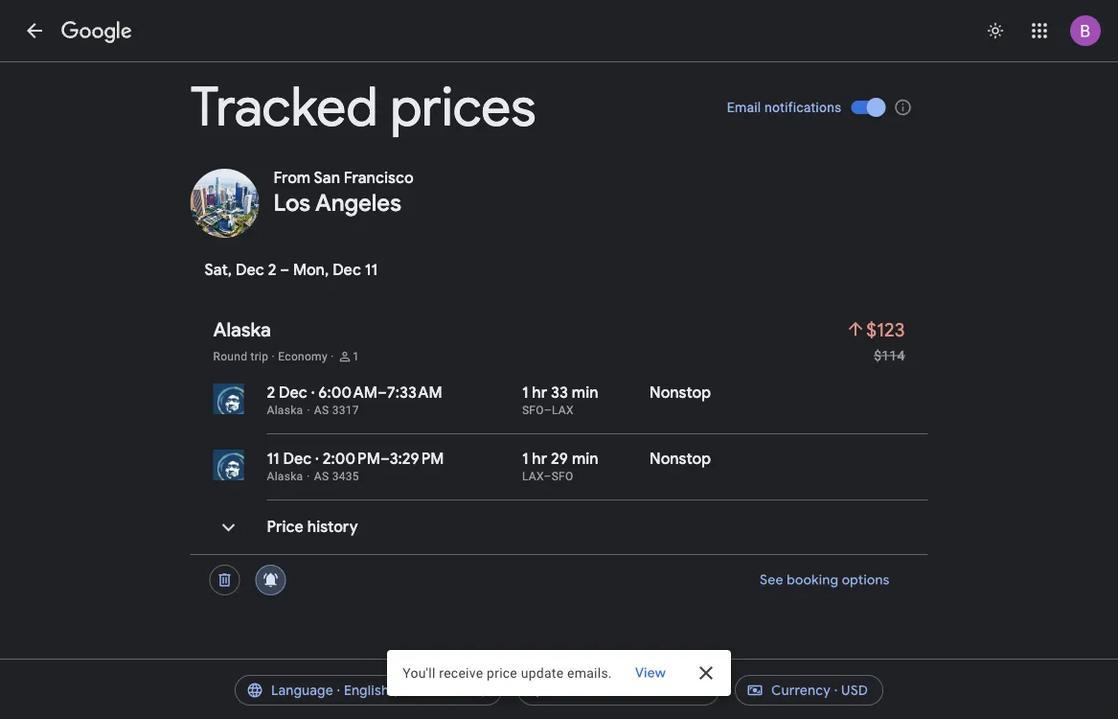 Task type: vqa. For each thing, say whether or not it's contained in the screenshot.
SEARCH BY IMAGE on the right
no



Task type: describe. For each thing, give the bounding box(es) containing it.
$114
[[875, 348, 906, 363]]

1 horizontal spatial 11
[[365, 260, 378, 280]]

hr for 33
[[532, 383, 548, 403]]

nonstop for 1 hr 29 min
[[650, 449, 711, 469]]

you'll receive price update emails.
[[403, 665, 612, 681]]

language
[[271, 682, 334, 699]]

tracked
[[190, 73, 378, 141]]

airline logo image for 2
[[213, 384, 244, 414]]

min for 1 hr 33 min
[[572, 383, 599, 403]]

location
[[554, 682, 609, 699]]

0 vertical spatial 2
[[268, 260, 277, 280]]

price history
[[267, 517, 358, 537]]

english
[[344, 682, 389, 699]]

san
[[314, 168, 340, 188]]

29
[[551, 449, 569, 469]]

1 for 3:29 pm
[[522, 449, 529, 469]]

round trip economy
[[213, 350, 328, 363]]

as for 11 dec
[[314, 470, 329, 483]]

dec for 2 dec
[[279, 383, 308, 403]]

$123
[[867, 317, 906, 342]]

123 US dollars text field
[[867, 317, 906, 342]]

remove saved flight, round trip from san francisco to los angeles.sat, dec 2 – mon, dec 11 image
[[202, 557, 248, 603]]

mon,
[[293, 260, 329, 280]]

see booking options
[[760, 571, 890, 589]]

options
[[842, 571, 890, 589]]

los
[[274, 188, 311, 218]]

sat,
[[205, 260, 232, 280]]

view status
[[388, 650, 731, 696]]

1 hr 29 min lax – sfo
[[522, 449, 599, 483]]

as 3435
[[314, 470, 359, 483]]

nonstop for 1 hr 33 min
[[650, 383, 711, 403]]

states
[[665, 682, 705, 699]]

notifications
[[765, 99, 842, 115]]

lax inside 1 hr 29 min lax – sfo
[[522, 470, 544, 483]]

dec right the mon, at top
[[333, 260, 361, 280]]

view button
[[620, 656, 682, 690]]

33
[[551, 383, 569, 403]]

currency
[[772, 682, 831, 699]]

email notifications
[[728, 99, 842, 115]]

price
[[267, 517, 304, 537]]

see
[[760, 571, 784, 589]]

7:33 am
[[387, 383, 443, 403]]

lax inside 1 hr 33 min sfo – lax
[[552, 404, 574, 417]]

angeles
[[315, 188, 402, 218]]

hr for 29
[[532, 449, 548, 469]]

dec for sat, dec 2 – mon, dec 11
[[236, 260, 264, 280]]

from
[[274, 168, 311, 188]]

change appearance image
[[973, 8, 1019, 54]]

francisco
[[344, 168, 414, 188]]

3:29 pm
[[390, 449, 444, 469]]

sfo inside 1 hr 33 min sfo – lax
[[522, 404, 544, 417]]



Task type: locate. For each thing, give the bounding box(es) containing it.
hr left 29
[[532, 449, 548, 469]]

1 nonstop from the top
[[650, 383, 711, 403]]

11 right the mon, at top
[[365, 260, 378, 280]]

1 vertical spatial alaska
[[267, 404, 303, 417]]

disable email notifications for solution, round trip from san francisco to los angeles.sat, dec 2 – mon, dec 11 image
[[248, 557, 294, 603]]

united
[[620, 682, 662, 699]]

2 hr from the top
[[532, 449, 548, 469]]

1 vertical spatial 11
[[267, 449, 280, 469]]

alaska
[[213, 317, 271, 342], [267, 404, 303, 417], [267, 470, 303, 483]]

1 left 29
[[522, 449, 529, 469]]

1 airline logo image from the top
[[213, 384, 244, 414]]

min
[[572, 383, 599, 403], [572, 449, 599, 469]]

2 dec
[[267, 383, 308, 403]]

11 down 2 dec
[[267, 449, 280, 469]]

0 vertical spatial nonstop
[[650, 383, 711, 403]]

english (united states)
[[344, 682, 487, 699]]

trip
[[251, 350, 269, 363]]

min inside 1 hr 29 min lax – sfo
[[572, 449, 599, 469]]

114 US dollars text field
[[875, 348, 906, 363]]

1 min from the top
[[572, 383, 599, 403]]

1 vertical spatial lax
[[522, 470, 544, 483]]

airline logo image down round on the left of the page
[[213, 384, 244, 414]]

0 vertical spatial alaska
[[213, 317, 271, 342]]

dec right sat,
[[236, 260, 264, 280]]

1 vertical spatial min
[[572, 449, 599, 469]]

as for 2 dec
[[314, 404, 329, 417]]

min for 1 hr 29 min
[[572, 449, 599, 469]]

min right 29
[[572, 449, 599, 469]]

2:00 pm
[[323, 449, 381, 469]]

– inside 1 hr 33 min sfo – lax
[[544, 404, 552, 417]]

1 horizontal spatial lax
[[552, 404, 574, 417]]

alaska down 11 dec at bottom left
[[267, 470, 303, 483]]

alaska down 2 dec
[[267, 404, 303, 417]]

1 vertical spatial nonstop
[[650, 449, 711, 469]]

view
[[635, 664, 666, 682]]

you'll
[[403, 665, 436, 681]]

united states
[[620, 682, 705, 699]]

receive
[[439, 665, 484, 681]]

0 vertical spatial min
[[572, 383, 599, 403]]

0 vertical spatial sfo
[[522, 404, 544, 417]]

2
[[268, 260, 277, 280], [267, 383, 275, 403]]

0 vertical spatial lax
[[552, 404, 574, 417]]

hr
[[532, 383, 548, 403], [532, 449, 548, 469]]

1 hr from the top
[[532, 383, 548, 403]]

11
[[365, 260, 378, 280], [267, 449, 280, 469]]

dec down economy
[[279, 383, 308, 403]]

1
[[353, 350, 359, 363], [522, 383, 529, 403], [522, 449, 529, 469]]

economy
[[278, 350, 328, 363]]

lax down the 33
[[552, 404, 574, 417]]

min right the 33
[[572, 383, 599, 403]]

states)
[[442, 682, 487, 699]]

3435
[[332, 470, 359, 483]]

2 down round trip economy
[[267, 383, 275, 403]]

prices
[[391, 73, 536, 141]]

as
[[314, 404, 329, 417], [314, 470, 329, 483]]

2 vertical spatial 1
[[522, 449, 529, 469]]

2 vertical spatial alaska
[[267, 470, 303, 483]]

1 up 6:00 am
[[353, 350, 359, 363]]

alaska for 2
[[267, 404, 303, 417]]

– inside 1 hr 29 min lax – sfo
[[544, 470, 552, 483]]

min inside 1 hr 33 min sfo – lax
[[572, 383, 599, 403]]

go back image
[[23, 19, 46, 42]]

booking
[[787, 571, 839, 589]]

0 horizontal spatial lax
[[522, 470, 544, 483]]

sfo inside 1 hr 29 min lax – sfo
[[552, 470, 574, 483]]

hr left the 33
[[532, 383, 548, 403]]

0 vertical spatial 1
[[353, 350, 359, 363]]

airline logo image for 11
[[213, 450, 244, 480]]

 image
[[312, 384, 315, 403]]

1 passenger text field
[[353, 349, 359, 364]]

–
[[280, 260, 290, 280], [378, 383, 387, 403], [544, 404, 552, 417], [381, 449, 390, 469], [544, 470, 552, 483]]

dec left 2:00 pm
[[283, 449, 312, 469]]

sfo down 29
[[552, 470, 574, 483]]

(united
[[393, 682, 439, 699]]

lax down 1 hr 33 min sfo – lax
[[522, 470, 544, 483]]

hr inside 1 hr 29 min lax – sfo
[[532, 449, 548, 469]]

2 airline logo image from the top
[[213, 450, 244, 480]]

0 vertical spatial as
[[314, 404, 329, 417]]

1 horizontal spatial sfo
[[552, 470, 574, 483]]

3317
[[332, 404, 359, 417]]

emails.
[[568, 665, 612, 681]]

from san francisco los angeles
[[274, 168, 414, 218]]

price
[[487, 665, 518, 681]]

6:00 am
[[319, 383, 378, 403]]

alaska for 11
[[267, 470, 303, 483]]

2 as from the top
[[314, 470, 329, 483]]

6:00 am – 7:33 am
[[319, 383, 443, 403]]

as 3317
[[314, 404, 359, 417]]

2 min from the top
[[572, 449, 599, 469]]

hr inside 1 hr 33 min sfo – lax
[[532, 383, 548, 403]]

1 for –
[[522, 383, 529, 403]]

1 inside 1 hr 33 min sfo – lax
[[522, 383, 529, 403]]

1 inside 1 hr 29 min lax – sfo
[[522, 449, 529, 469]]

update
[[521, 665, 564, 681]]

round
[[213, 350, 248, 363]]

0 vertical spatial airline logo image
[[213, 384, 244, 414]]

airline logo image
[[213, 384, 244, 414], [213, 450, 244, 480]]

0 horizontal spatial sfo
[[522, 404, 544, 417]]

1 hr 33 min sfo – lax
[[522, 383, 599, 417]]

0 vertical spatial hr
[[532, 383, 548, 403]]

sfo up 1 hr 29 min lax – sfo
[[522, 404, 544, 417]]

11 dec
[[267, 449, 312, 469]]

2:00 pm – 3:29 pm
[[323, 449, 444, 469]]

nonstop
[[650, 383, 711, 403], [650, 449, 711, 469]]

email notifications image
[[894, 98, 913, 117]]

1 vertical spatial hr
[[532, 449, 548, 469]]

airline logo image left 11 dec at bottom left
[[213, 450, 244, 480]]

0 vertical spatial 11
[[365, 260, 378, 280]]

sat, dec 2 – mon, dec 11
[[205, 260, 378, 280]]

1 vertical spatial as
[[314, 470, 329, 483]]

1 vertical spatial sfo
[[552, 470, 574, 483]]

dec
[[236, 260, 264, 280], [333, 260, 361, 280], [279, 383, 308, 403], [283, 449, 312, 469]]

sfo
[[522, 404, 544, 417], [552, 470, 574, 483]]

price history graph image
[[206, 504, 252, 550]]

2 left the mon, at top
[[268, 260, 277, 280]]

1 left the 33
[[522, 383, 529, 403]]

dec for 11 dec
[[283, 449, 312, 469]]

alaska up round on the left of the page
[[213, 317, 271, 342]]

2 nonstop from the top
[[650, 449, 711, 469]]

tracked prices
[[190, 73, 536, 141]]

lax
[[552, 404, 574, 417], [522, 470, 544, 483]]

email
[[728, 99, 762, 115]]

as left 3435
[[314, 470, 329, 483]]

1 vertical spatial 1
[[522, 383, 529, 403]]

as left 3317
[[314, 404, 329, 417]]

1 vertical spatial airline logo image
[[213, 450, 244, 480]]

1 vertical spatial 2
[[267, 383, 275, 403]]

usd
[[842, 682, 869, 699]]

1 as from the top
[[314, 404, 329, 417]]

history
[[307, 517, 358, 537]]

0 horizontal spatial 11
[[267, 449, 280, 469]]



